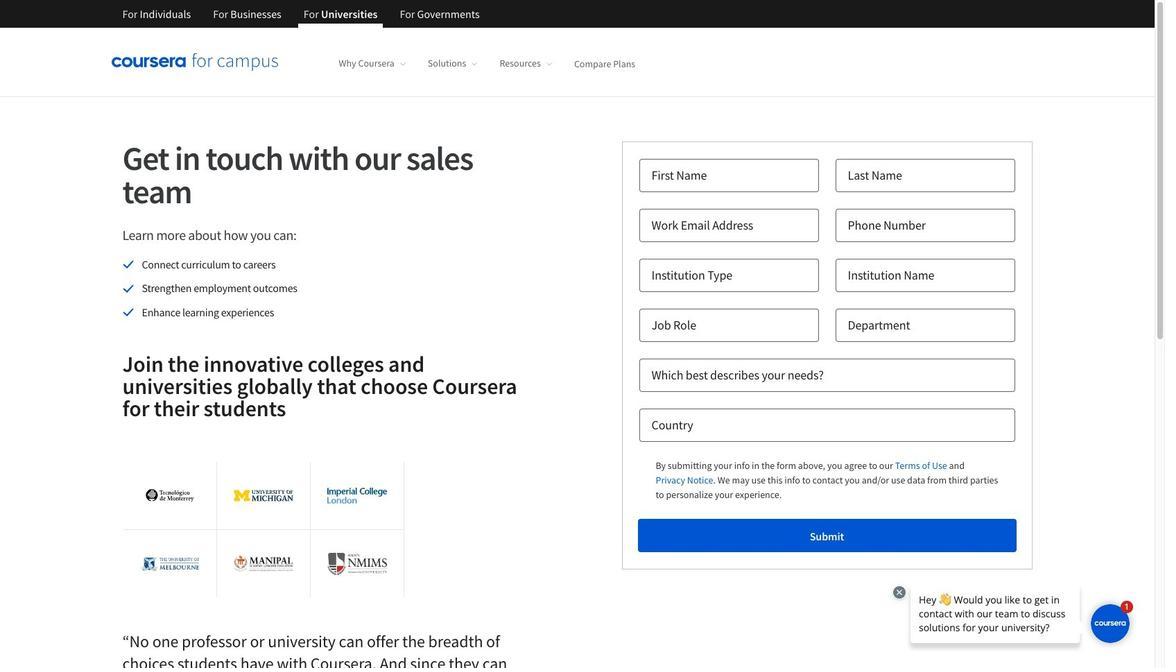 Task type: locate. For each thing, give the bounding box(es) containing it.
Work Email Address email field
[[639, 209, 819, 242]]

Last Name text field
[[836, 159, 1016, 192]]

Institution Name text field
[[836, 259, 1016, 292]]

imperial college london image
[[328, 488, 388, 504]]

coursera for campus image
[[111, 53, 278, 72]]



Task type: describe. For each thing, give the bounding box(es) containing it.
nmims image
[[328, 553, 388, 575]]

tecnológico de monterrey image
[[140, 489, 200, 502]]

Country Code + Phone Number telephone field
[[836, 209, 1016, 242]]

the university of melbourne image
[[140, 547, 200, 581]]

manipal university image
[[234, 555, 294, 573]]

banner navigation
[[111, 0, 491, 38]]

university of michigan image
[[234, 490, 294, 502]]

First Name text field
[[639, 159, 819, 192]]



Task type: vqa. For each thing, say whether or not it's contained in the screenshot.
the and within the 7,000+ courses, Guided Projects, Specializations, and Professional Certificates
no



